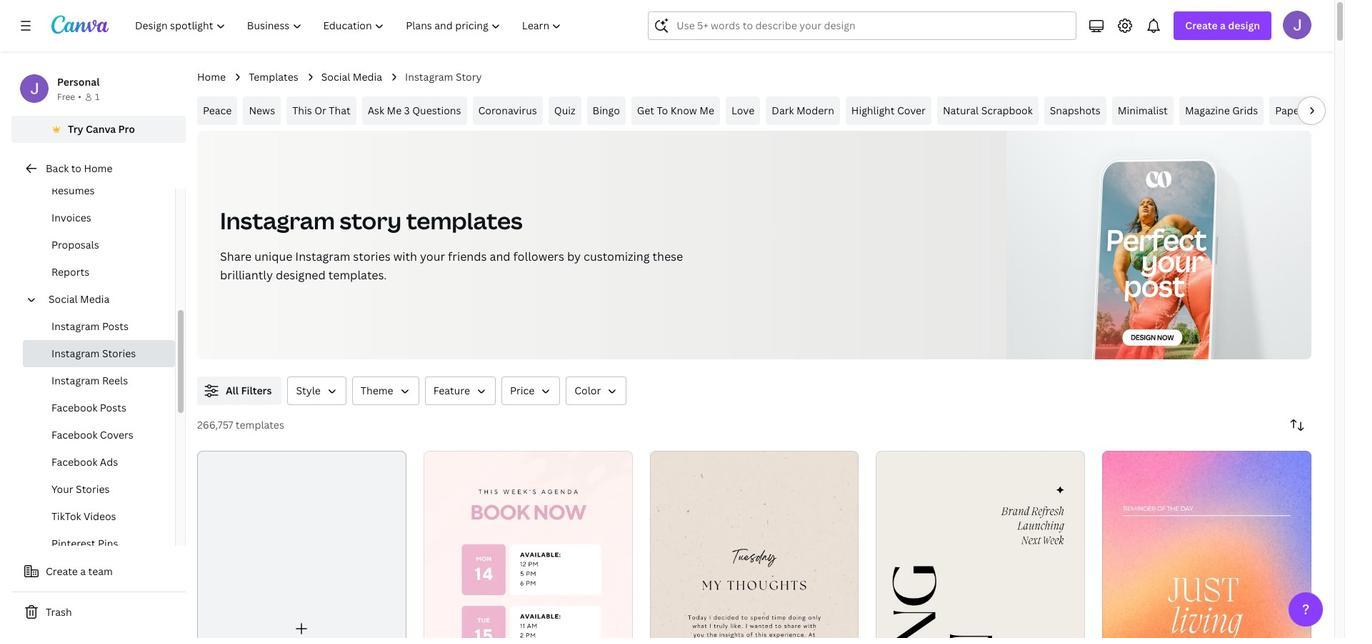 Task type: locate. For each thing, give the bounding box(es) containing it.
instagram up questions
[[405, 70, 453, 84]]

0 horizontal spatial social media
[[49, 292, 110, 306]]

3 facebook from the top
[[51, 455, 97, 469]]

create
[[1186, 19, 1218, 32], [46, 564, 78, 578]]

1 horizontal spatial social media
[[321, 70, 382, 84]]

1 horizontal spatial me
[[700, 104, 714, 117]]

1 vertical spatial facebook
[[51, 428, 97, 442]]

reports link
[[23, 259, 175, 286]]

designed
[[276, 267, 326, 283]]

scrapbook
[[981, 104, 1033, 117]]

facebook covers
[[51, 428, 133, 442]]

team
[[88, 564, 113, 578]]

create for create a team
[[46, 564, 78, 578]]

facebook
[[51, 401, 97, 414], [51, 428, 97, 442], [51, 455, 97, 469]]

templates
[[406, 205, 523, 236], [236, 418, 284, 432]]

0 horizontal spatial social media link
[[43, 286, 166, 313]]

social media down reports
[[49, 292, 110, 306]]

Search search field
[[677, 12, 1068, 39]]

create down pinterest
[[46, 564, 78, 578]]

stories inside your stories link
[[76, 482, 110, 496]]

0 horizontal spatial me
[[387, 104, 402, 117]]

theme button
[[352, 377, 419, 405]]

media down reports link at the left top of page
[[80, 292, 110, 306]]

2 facebook from the top
[[51, 428, 97, 442]]

0 horizontal spatial media
[[80, 292, 110, 306]]

create inside create a team button
[[46, 564, 78, 578]]

posts
[[102, 319, 129, 333], [100, 401, 126, 414]]

know
[[671, 104, 697, 117]]

me
[[387, 104, 402, 117], [700, 104, 714, 117]]

share unique instagram stories with your friends and followers by customizing these brilliantly designed templates.
[[220, 249, 683, 283]]

your
[[51, 482, 73, 496]]

3
[[404, 104, 410, 117]]

social up 'that'
[[321, 70, 350, 84]]

me right know
[[700, 104, 714, 117]]

try canva pro button
[[11, 116, 186, 143]]

dark
[[772, 104, 794, 117]]

brilliantly
[[220, 267, 273, 283]]

this or that
[[292, 104, 351, 117]]

reels
[[102, 374, 128, 387]]

ask me 3 questions link
[[362, 96, 467, 125]]

templates link
[[249, 69, 298, 85]]

0 vertical spatial posts
[[102, 319, 129, 333]]

1 vertical spatial social media
[[49, 292, 110, 306]]

social down reports
[[49, 292, 78, 306]]

facebook up facebook ads on the bottom of the page
[[51, 428, 97, 442]]

try canva pro
[[68, 122, 135, 136]]

instagram
[[405, 70, 453, 84], [220, 205, 335, 236], [295, 249, 350, 264], [51, 319, 100, 333], [51, 347, 100, 360], [51, 374, 100, 387]]

reports
[[51, 265, 90, 279]]

0 horizontal spatial templates
[[236, 418, 284, 432]]

media up ask
[[353, 70, 382, 84]]

1 horizontal spatial templates
[[406, 205, 523, 236]]

0 horizontal spatial a
[[80, 564, 86, 578]]

1 vertical spatial a
[[80, 564, 86, 578]]

stories up 'reels'
[[102, 347, 136, 360]]

media
[[353, 70, 382, 84], [80, 292, 110, 306]]

price
[[510, 384, 535, 397]]

1 me from the left
[[387, 104, 402, 117]]

tiktok videos
[[51, 509, 116, 523]]

2 vertical spatial facebook
[[51, 455, 97, 469]]

your stories
[[51, 482, 110, 496]]

1 vertical spatial stories
[[76, 482, 110, 496]]

instagram for instagram posts
[[51, 319, 100, 333]]

1 horizontal spatial media
[[353, 70, 382, 84]]

cover
[[897, 104, 926, 117]]

instagram up "unique"
[[220, 205, 335, 236]]

0 vertical spatial create
[[1186, 19, 1218, 32]]

1 vertical spatial social media link
[[43, 286, 166, 313]]

natural scrapbook link
[[937, 96, 1039, 125]]

trash
[[46, 605, 72, 619]]

social media up 'that'
[[321, 70, 382, 84]]

home right to
[[84, 161, 113, 175]]

pins
[[98, 537, 118, 550]]

templates up friends
[[406, 205, 523, 236]]

posts down 'reels'
[[100, 401, 126, 414]]

0 vertical spatial stories
[[102, 347, 136, 360]]

pink minimalist book now availability nail salon instagram story image
[[424, 451, 633, 638]]

color
[[575, 384, 601, 397]]

invoices link
[[23, 204, 175, 231]]

posts up instagram stories
[[102, 319, 129, 333]]

templates down filters
[[236, 418, 284, 432]]

questions
[[412, 104, 461, 117]]

1 vertical spatial media
[[80, 292, 110, 306]]

instagram reels
[[51, 374, 128, 387]]

orange pink textured gradient motivational quote instagram story image
[[1103, 451, 1312, 638]]

1 horizontal spatial create
[[1186, 19, 1218, 32]]

pro
[[118, 122, 135, 136]]

facebook ads link
[[23, 449, 175, 476]]

1 vertical spatial social
[[49, 292, 78, 306]]

back to home
[[46, 161, 113, 175]]

quiz
[[554, 104, 576, 117]]

0 vertical spatial media
[[353, 70, 382, 84]]

facebook posts link
[[23, 394, 175, 422]]

1 horizontal spatial home
[[197, 70, 226, 84]]

1 facebook from the top
[[51, 401, 97, 414]]

instagram up designed
[[295, 249, 350, 264]]

instagram for instagram story
[[405, 70, 453, 84]]

facebook covers link
[[23, 422, 175, 449]]

bingo link
[[587, 96, 626, 125]]

home up peace
[[197, 70, 226, 84]]

0 horizontal spatial home
[[84, 161, 113, 175]]

None search field
[[648, 11, 1077, 40]]

posts inside instagram posts "link"
[[102, 319, 129, 333]]

price button
[[502, 377, 560, 405]]

minimalist link
[[1112, 96, 1174, 125]]

all
[[226, 384, 239, 397]]

beige minimalistic modern coming soon launch instagram story image
[[876, 451, 1085, 638]]

a inside dropdown button
[[1220, 19, 1226, 32]]

posts inside facebook posts link
[[100, 401, 126, 414]]

social media link up instagram posts
[[43, 286, 166, 313]]

news
[[249, 104, 275, 117]]

create a design button
[[1174, 11, 1272, 40]]

tiktok videos link
[[23, 503, 175, 530]]

a left 'team'
[[80, 564, 86, 578]]

1 vertical spatial posts
[[100, 401, 126, 414]]

coronavirus
[[478, 104, 537, 117]]

highlight cover link
[[846, 96, 932, 125]]

me left 3
[[387, 104, 402, 117]]

instagram story templates
[[220, 205, 523, 236]]

home
[[197, 70, 226, 84], [84, 161, 113, 175]]

peace link
[[197, 96, 237, 125]]

a inside button
[[80, 564, 86, 578]]

create left design
[[1186, 19, 1218, 32]]

0 vertical spatial a
[[1220, 19, 1226, 32]]

1 vertical spatial create
[[46, 564, 78, 578]]

with
[[393, 249, 417, 264]]

stories down facebook ads link
[[76, 482, 110, 496]]

videos
[[84, 509, 116, 523]]

social
[[321, 70, 350, 84], [49, 292, 78, 306]]

instagram for instagram story templates
[[220, 205, 335, 236]]

facebook up your stories
[[51, 455, 97, 469]]

create inside create a design dropdown button
[[1186, 19, 1218, 32]]

instagram up 'facebook posts'
[[51, 374, 100, 387]]

media for the bottommost "social media" link
[[80, 292, 110, 306]]

a left design
[[1220, 19, 1226, 32]]

trash link
[[11, 598, 186, 627]]

facebook down "instagram reels" at the bottom left of page
[[51, 401, 97, 414]]

instagram up "instagram reels" at the bottom left of page
[[51, 347, 100, 360]]

0 vertical spatial facebook
[[51, 401, 97, 414]]

stories for instagram stories
[[102, 347, 136, 360]]

2 me from the left
[[700, 104, 714, 117]]

social media link up 'that'
[[321, 69, 382, 85]]

templates.
[[328, 267, 387, 283]]

1 vertical spatial home
[[84, 161, 113, 175]]

0 vertical spatial social media link
[[321, 69, 382, 85]]

1 horizontal spatial social
[[321, 70, 350, 84]]

highlight cover
[[852, 104, 926, 117]]

0 horizontal spatial create
[[46, 564, 78, 578]]

instagram up instagram stories
[[51, 319, 100, 333]]

get to know me
[[637, 104, 714, 117]]

by
[[567, 249, 581, 264]]

1 horizontal spatial a
[[1220, 19, 1226, 32]]

social media
[[321, 70, 382, 84], [49, 292, 110, 306]]

share
[[220, 249, 252, 264]]

instagram story templates image
[[1007, 131, 1312, 359], [1095, 161, 1216, 378]]

facebook for facebook ads
[[51, 455, 97, 469]]

0 vertical spatial templates
[[406, 205, 523, 236]]

that
[[329, 104, 351, 117]]



Task type: describe. For each thing, give the bounding box(es) containing it.
a for design
[[1220, 19, 1226, 32]]

filters
[[241, 384, 272, 397]]

instagram inside share unique instagram stories with your friends and followers by customizing these brilliantly designed templates.
[[295, 249, 350, 264]]

customizing
[[584, 249, 650, 264]]

unique
[[254, 249, 293, 264]]

pinterest
[[51, 537, 95, 550]]

all filters button
[[197, 377, 282, 405]]

style
[[296, 384, 321, 397]]

top level navigation element
[[126, 11, 574, 40]]

your
[[420, 249, 445, 264]]

magazine grids
[[1185, 104, 1258, 117]]

feature
[[433, 384, 470, 397]]

ask
[[368, 104, 384, 117]]

story
[[456, 70, 482, 84]]

quiz link
[[549, 96, 581, 125]]

ask me 3 questions
[[368, 104, 461, 117]]

covers
[[100, 428, 133, 442]]

1 horizontal spatial social media link
[[321, 69, 382, 85]]

0 horizontal spatial social
[[49, 292, 78, 306]]

stories for your stories
[[76, 482, 110, 496]]

pinterest pins link
[[23, 530, 175, 557]]

posts for facebook posts
[[100, 401, 126, 414]]

tiktok
[[51, 509, 81, 523]]

jacob simon image
[[1283, 11, 1312, 39]]

ads
[[100, 455, 118, 469]]

style button
[[288, 377, 346, 405]]

modern
[[797, 104, 834, 117]]

instagram stories
[[51, 347, 136, 360]]

resumes link
[[23, 177, 175, 204]]

1 vertical spatial templates
[[236, 418, 284, 432]]

facebook posts
[[51, 401, 126, 414]]

natural scrapbook
[[943, 104, 1033, 117]]

invoices
[[51, 211, 91, 224]]

get
[[637, 104, 654, 117]]

dark modern
[[772, 104, 834, 117]]

friends
[[448, 249, 487, 264]]

create a design
[[1186, 19, 1260, 32]]

create a team
[[46, 564, 113, 578]]

266,757
[[197, 418, 233, 432]]

create a team button
[[11, 557, 186, 586]]

neutral beige simple minimalist plain text block instagram story image
[[650, 451, 859, 638]]

news link
[[243, 96, 281, 125]]

peace
[[203, 104, 232, 117]]

design
[[1228, 19, 1260, 32]]

dark modern link
[[766, 96, 840, 125]]

instagram reels link
[[23, 367, 175, 394]]

back
[[46, 161, 69, 175]]

feature button
[[425, 377, 496, 405]]

0 vertical spatial social
[[321, 70, 350, 84]]

create for create a design
[[1186, 19, 1218, 32]]

grids
[[1233, 104, 1258, 117]]

facebook for facebook covers
[[51, 428, 97, 442]]

to
[[71, 161, 81, 175]]

0 vertical spatial home
[[197, 70, 226, 84]]

instagram for instagram reels
[[51, 374, 100, 387]]

snapshots
[[1050, 104, 1101, 117]]

this or that link
[[287, 96, 356, 125]]

facebook ads
[[51, 455, 118, 469]]

free •
[[57, 91, 81, 103]]

home link
[[197, 69, 226, 85]]

and
[[490, 249, 511, 264]]

0 vertical spatial social media
[[321, 70, 382, 84]]

minimalist
[[1118, 104, 1168, 117]]

a for team
[[80, 564, 86, 578]]

facebook for facebook posts
[[51, 401, 97, 414]]

papercraft
[[1276, 104, 1327, 117]]

free
[[57, 91, 75, 103]]

try
[[68, 122, 83, 136]]

canva
[[86, 122, 116, 136]]

proposals
[[51, 238, 99, 252]]

back to home link
[[11, 154, 186, 183]]

highlight
[[852, 104, 895, 117]]

instagram story
[[405, 70, 482, 84]]

love
[[732, 104, 755, 117]]

story
[[340, 205, 402, 236]]

papercraft link
[[1270, 96, 1332, 125]]

posts for instagram posts
[[102, 319, 129, 333]]

theme
[[361, 384, 393, 397]]

instagram posts
[[51, 319, 129, 333]]

magazine
[[1185, 104, 1230, 117]]

Sort by button
[[1283, 411, 1312, 439]]

all filters
[[226, 384, 272, 397]]

personal
[[57, 75, 100, 89]]

or
[[314, 104, 326, 117]]

snapshots link
[[1044, 96, 1107, 125]]

media for the right "social media" link
[[353, 70, 382, 84]]

your stories link
[[23, 476, 175, 503]]

instagram for instagram stories
[[51, 347, 100, 360]]

pinterest pins
[[51, 537, 118, 550]]

resumes
[[51, 184, 95, 197]]



Task type: vqa. For each thing, say whether or not it's contained in the screenshot.
PROTOTYPE Image
no



